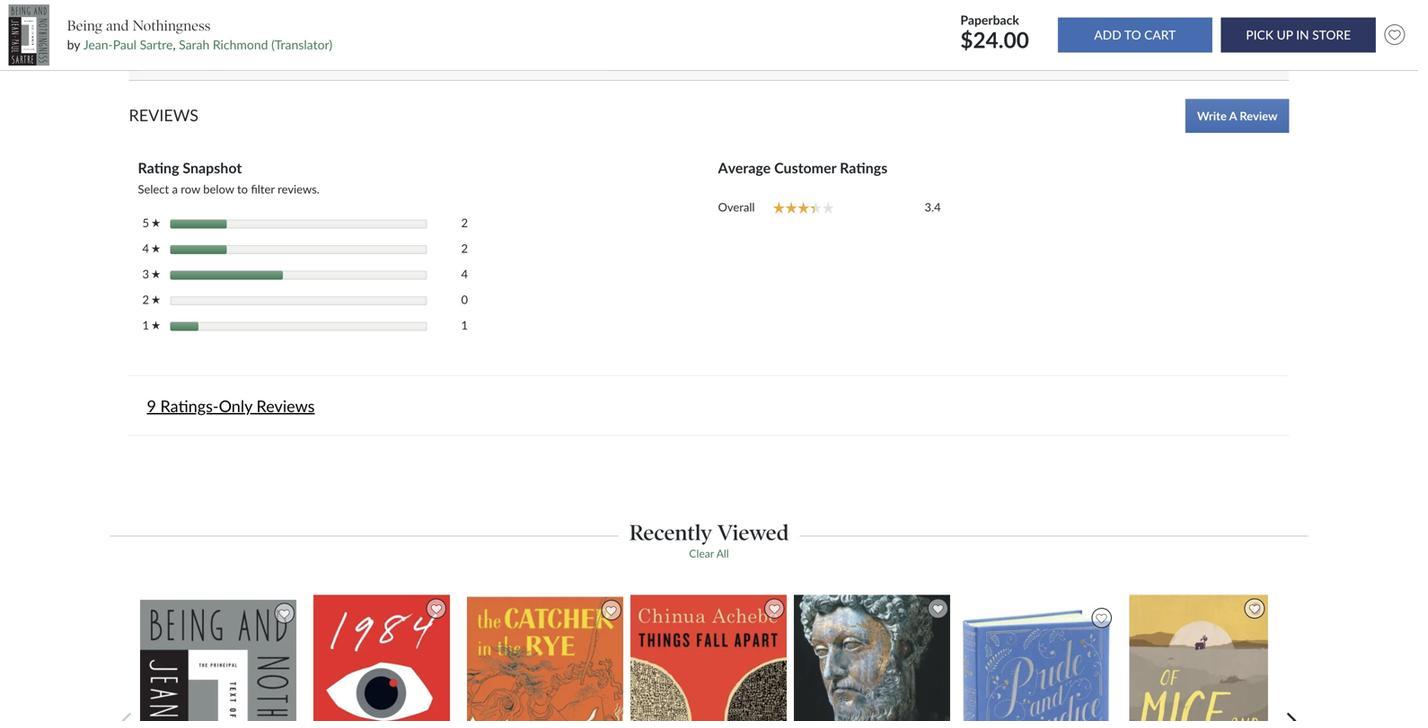 Task type: locate. For each thing, give the bounding box(es) containing it.
row
[[181, 182, 200, 196]]

3 ☆ from the top
[[151, 269, 160, 279]]

☆ inside 3 ☆
[[151, 269, 160, 279]]

☆ up 4 ☆
[[151, 218, 160, 228]]

4 up the 0 at left top
[[461, 267, 468, 281]]

0 horizontal spatial 4
[[142, 241, 151, 255]]

a inside button
[[1229, 109, 1237, 123]]

☆ for 3
[[151, 269, 160, 279]]

add to wishlist image
[[1380, 20, 1409, 50]]

1 down 2 ☆
[[142, 318, 151, 332]]

☆ inside 4 ☆
[[151, 244, 160, 253]]

sarah
[[179, 37, 210, 52]]

write a review button
[[1186, 99, 1289, 133]]

☆ up 1 ☆
[[151, 295, 160, 304]]

$24.00
[[960, 27, 1029, 53]]

☆☆☆☆☆
[[773, 201, 834, 214], [773, 201, 834, 214]]

0 horizontal spatial 1
[[142, 318, 151, 332]]

Search topics and reviews text field
[[138, 42, 607, 71]]

a
[[1229, 109, 1237, 123], [172, 182, 178, 196]]

1 down the 0 at left top
[[461, 318, 468, 332]]

being and nothingness by jean-paul sartre , sarah richmond (translator)
[[67, 17, 332, 52]]

paperback
[[960, 12, 1019, 27]]

being and nothingness image
[[9, 4, 50, 66]]

1 horizontal spatial a
[[1229, 109, 1237, 123]]

4 ☆ from the top
[[151, 295, 160, 304]]

0 horizontal spatial a
[[172, 182, 178, 196]]

ratings-
[[160, 396, 219, 416]]

2
[[461, 215, 468, 230], [461, 241, 468, 255], [142, 292, 151, 307]]

4
[[142, 241, 151, 255], [461, 267, 468, 281]]

rating snapshot select a row below to filter reviews.
[[138, 159, 320, 196]]

write
[[1197, 109, 1227, 123]]

5 ☆ from the top
[[151, 321, 160, 330]]

being
[[67, 17, 102, 34]]

4 down the 5
[[142, 241, 151, 255]]

1 vertical spatial a
[[172, 182, 178, 196]]

to
[[237, 182, 248, 196]]

only
[[219, 396, 252, 416]]

2 1 from the left
[[461, 318, 468, 332]]

0 vertical spatial 4
[[142, 241, 151, 255]]

viewed
[[717, 520, 789, 546]]

None submit
[[1058, 18, 1212, 53], [1221, 18, 1376, 53], [1058, 18, 1212, 53], [1221, 18, 1376, 53]]

and
[[106, 17, 129, 34]]

ratings
[[840, 159, 888, 176]]

Search topics and reviews search region search field
[[129, 33, 709, 80]]

0
[[461, 292, 468, 307]]

view details image
[[312, 594, 451, 721], [628, 594, 789, 721], [791, 594, 953, 721], [1129, 594, 1269, 721], [464, 596, 626, 721], [137, 599, 299, 721], [955, 604, 1116, 721]]

1
[[142, 318, 151, 332], [461, 318, 468, 332]]

0 vertical spatial reviews
[[129, 105, 199, 125]]

☆ inside 1 ☆
[[151, 321, 160, 330]]

0 vertical spatial 2
[[461, 215, 468, 230]]

☆ inside 2 ☆
[[151, 295, 160, 304]]

recently viewed
[[629, 520, 789, 546]]

sarah richmond (translator) link
[[179, 37, 332, 52]]

reviews up rating
[[129, 105, 199, 125]]

1 horizontal spatial reviews
[[256, 396, 315, 416]]

☆
[[151, 218, 160, 228], [151, 244, 160, 253], [151, 269, 160, 279], [151, 295, 160, 304], [151, 321, 160, 330]]

1 vertical spatial 2
[[461, 241, 468, 255]]

1 vertical spatial 4
[[461, 267, 468, 281]]

1 horizontal spatial 1
[[461, 318, 468, 332]]

2 ☆ from the top
[[151, 244, 160, 253]]

1 1 from the left
[[142, 318, 151, 332]]

5 ☆
[[142, 215, 160, 230]]

below
[[203, 182, 234, 196]]

a right write on the top right of page
[[1229, 109, 1237, 123]]

2 for 5
[[461, 215, 468, 230]]

☆ up 3 ☆
[[151, 244, 160, 253]]

0 vertical spatial a
[[1229, 109, 1237, 123]]

4 ☆
[[142, 241, 160, 255]]

a left row
[[172, 182, 178, 196]]

1 ☆ from the top
[[151, 218, 160, 228]]

jean-
[[83, 37, 113, 52]]

☆ down 2 ☆
[[151, 321, 160, 330]]

reviews
[[129, 105, 199, 125], [256, 396, 315, 416]]

reviews right 'only'
[[256, 396, 315, 416]]

4 for 4
[[461, 267, 468, 281]]

☆ up 2 ☆
[[151, 269, 160, 279]]

☆ inside 5 ☆
[[151, 218, 160, 228]]

2 ☆
[[142, 292, 160, 307]]

richmond
[[213, 37, 268, 52]]

,
[[173, 37, 176, 52]]

1 horizontal spatial 4
[[461, 267, 468, 281]]



Task type: vqa. For each thing, say whether or not it's contained in the screenshot.
All link
no



Task type: describe. For each thing, give the bounding box(es) containing it.
nothingness
[[132, 17, 211, 34]]

jean-paul sartre link
[[83, 37, 173, 52]]

average customer ratings
[[718, 159, 888, 176]]

9
[[147, 396, 156, 416]]

filter
[[251, 182, 275, 196]]

9 ratings-only reviews
[[147, 396, 315, 416]]

customer
[[774, 159, 836, 176]]

☆ for 5
[[151, 218, 160, 228]]

paul
[[113, 37, 137, 52]]

5
[[142, 215, 151, 230]]

1 for 1 ☆
[[142, 318, 151, 332]]

a inside rating snapshot select a row below to filter reviews.
[[172, 182, 178, 196]]

2 vertical spatial 2
[[142, 292, 151, 307]]

overall
[[718, 200, 755, 214]]

☆ for 2
[[151, 295, 160, 304]]

1 ☆
[[142, 318, 160, 332]]

2 for 4
[[461, 241, 468, 255]]

☆ for 1
[[151, 321, 160, 330]]

write a review
[[1197, 109, 1278, 123]]

average
[[718, 159, 771, 176]]

review
[[1240, 109, 1278, 123]]

☆ for 4
[[151, 244, 160, 253]]

3
[[142, 267, 151, 281]]

1 for 1
[[461, 318, 468, 332]]

snapshot
[[183, 159, 242, 176]]

by
[[67, 37, 80, 52]]

3.4
[[925, 200, 941, 214]]

reviews.
[[278, 182, 320, 196]]

paperback $24.00
[[960, 12, 1034, 53]]

sartre
[[140, 37, 173, 52]]

1 vertical spatial reviews
[[256, 396, 315, 416]]

select
[[138, 182, 169, 196]]

3 ☆
[[142, 267, 160, 281]]

4 for 4 ☆
[[142, 241, 151, 255]]

rating
[[138, 159, 179, 176]]

(translator)
[[271, 37, 332, 52]]

0 horizontal spatial reviews
[[129, 105, 199, 125]]

recently
[[629, 520, 712, 546]]



